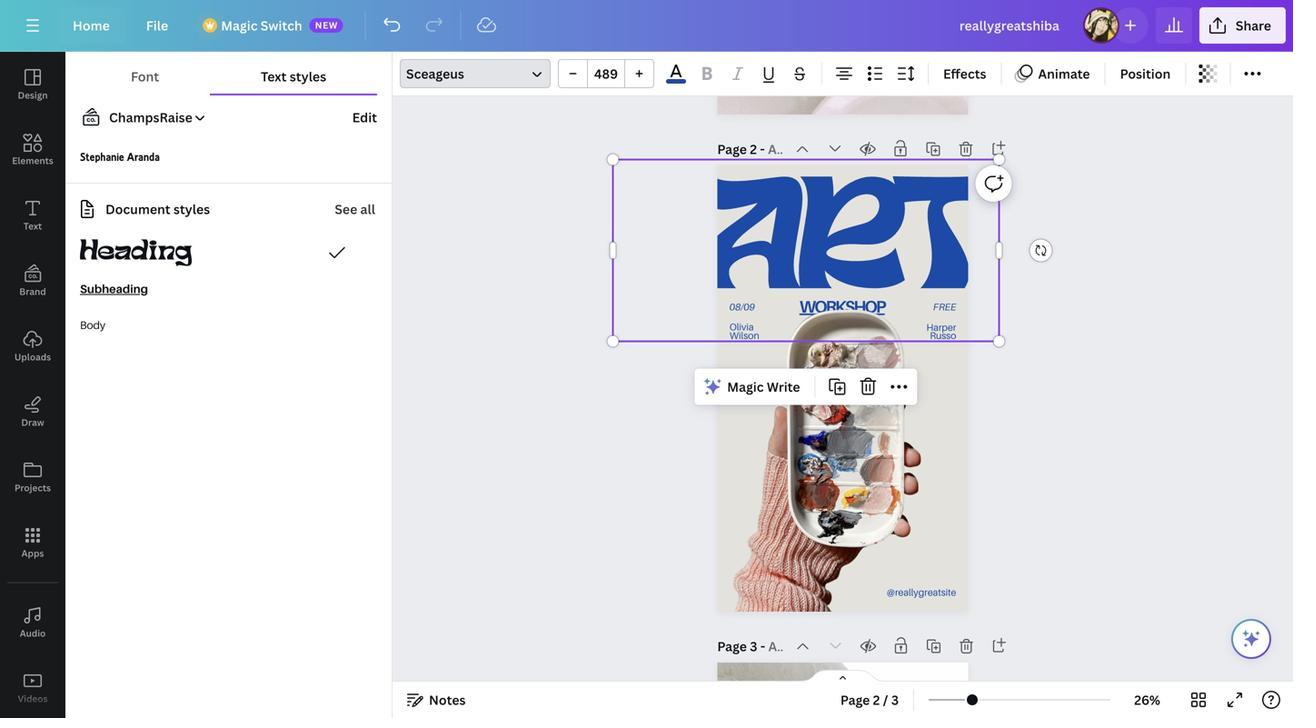 Task type: vqa. For each thing, say whether or not it's contained in the screenshot.
Draw
yes



Task type: describe. For each thing, give the bounding box(es) containing it.
– – number field
[[594, 65, 619, 82]]

subheading
[[80, 282, 148, 296]]

ar t
[[703, 175, 992, 326]]

document styles
[[105, 201, 210, 218]]

body
[[80, 319, 106, 332]]

t
[[893, 175, 992, 326]]

subheading button
[[65, 271, 392, 307]]

draw
[[21, 416, 44, 429]]

2 for /
[[874, 692, 881, 709]]

Page title text field
[[769, 637, 783, 656]]

videos button
[[0, 656, 65, 718]]

08/09
[[730, 301, 755, 313]]

elements
[[12, 155, 53, 167]]

elements button
[[0, 117, 65, 183]]

3 inside button
[[892, 692, 899, 709]]

page 2 / 3
[[841, 692, 899, 709]]

- for page 2 -
[[761, 140, 765, 158]]

main menu bar
[[0, 0, 1294, 52]]

text styles button
[[210, 59, 377, 94]]

page for page 2
[[718, 140, 747, 158]]

notes button
[[400, 686, 473, 715]]

ar
[[703, 175, 902, 326]]

free
[[934, 301, 957, 313]]

text button
[[0, 183, 65, 248]]

share
[[1237, 17, 1272, 34]]

styles for document styles
[[174, 201, 210, 218]]

stephanie aranda button
[[65, 139, 392, 175]]

champsraise button
[[73, 106, 207, 128]]

0 vertical spatial 3
[[750, 638, 758, 655]]

text for text
[[24, 220, 42, 232]]

magic write
[[728, 378, 801, 396]]

page 3 -
[[718, 638, 769, 655]]

effects
[[944, 65, 987, 82]]

heading
[[80, 239, 193, 266]]

document
[[105, 201, 171, 218]]

harper
[[927, 321, 957, 333]]

magic write button
[[699, 372, 808, 402]]

projects
[[15, 482, 51, 494]]

russo
[[930, 330, 957, 341]]

stephanie aranda
[[80, 151, 160, 163]]

projects button
[[0, 445, 65, 510]]

edit
[[352, 109, 377, 126]]

page for page 3
[[718, 638, 747, 655]]

08/09 olivia wilson
[[730, 301, 760, 341]]

position button
[[1114, 59, 1179, 88]]

heading button
[[65, 231, 392, 275]]

- for page 3 -
[[761, 638, 766, 655]]

videos
[[18, 693, 48, 705]]

font button
[[80, 59, 210, 94]]

stephanie
[[80, 151, 124, 163]]

harper russo
[[927, 321, 957, 341]]



Task type: locate. For each thing, give the bounding box(es) containing it.
home link
[[58, 7, 124, 44]]

uploads
[[14, 351, 51, 363]]

apps button
[[0, 510, 65, 576]]

#004aad image
[[667, 79, 686, 84], [667, 79, 686, 84]]

2 left page title text field
[[750, 140, 757, 158]]

1 vertical spatial page
[[718, 638, 747, 655]]

animate button
[[1010, 59, 1098, 88]]

0 vertical spatial -
[[761, 140, 765, 158]]

text styles
[[261, 68, 327, 85]]

edit button
[[352, 107, 377, 127]]

design
[[18, 89, 48, 101]]

1 - from the top
[[761, 140, 765, 158]]

aranda
[[127, 151, 160, 163]]

26% button
[[1119, 686, 1178, 715]]

2
[[750, 140, 757, 158], [874, 692, 881, 709]]

0 vertical spatial 2
[[750, 140, 757, 158]]

switch
[[261, 17, 303, 34]]

styles for text styles
[[290, 68, 327, 85]]

see all
[[335, 201, 376, 218]]

canva assistant image
[[1241, 628, 1263, 650]]

sceageus
[[406, 65, 465, 82]]

magic inside magic write button
[[728, 378, 764, 396]]

2 vertical spatial page
[[841, 692, 871, 709]]

2 - from the top
[[761, 638, 766, 655]]

magic for magic switch
[[221, 17, 258, 34]]

brand
[[19, 286, 46, 298]]

0 horizontal spatial text
[[24, 220, 42, 232]]

2 inside page 2 / 3 button
[[874, 692, 881, 709]]

-
[[761, 140, 765, 158], [761, 638, 766, 655]]

page down show pages image
[[841, 692, 871, 709]]

wilson
[[730, 330, 760, 341]]

3
[[750, 638, 758, 655], [892, 692, 899, 709]]

magic switch
[[221, 17, 303, 34]]

26%
[[1135, 692, 1161, 709]]

text up the brand button
[[24, 220, 42, 232]]

page 2 / 3 button
[[834, 686, 907, 715]]

file
[[146, 17, 168, 34]]

text down switch
[[261, 68, 287, 85]]

0 vertical spatial magic
[[221, 17, 258, 34]]

see
[[335, 201, 358, 218]]

text for text styles
[[261, 68, 287, 85]]

1 vertical spatial -
[[761, 638, 766, 655]]

2 left / in the right of the page
[[874, 692, 881, 709]]

1 horizontal spatial magic
[[728, 378, 764, 396]]

Page title text field
[[768, 140, 783, 158]]

font
[[131, 68, 159, 85]]

page left page title text box
[[718, 638, 747, 655]]

page
[[718, 140, 747, 158], [718, 638, 747, 655], [841, 692, 871, 709]]

notes
[[429, 692, 466, 709]]

1 vertical spatial 2
[[874, 692, 881, 709]]

1 horizontal spatial styles
[[290, 68, 327, 85]]

text
[[261, 68, 287, 85], [24, 220, 42, 232]]

styles down new
[[290, 68, 327, 85]]

new
[[315, 19, 338, 31]]

draw button
[[0, 379, 65, 445]]

audio
[[20, 627, 46, 640]]

Design title text field
[[946, 7, 1077, 44]]

1 horizontal spatial text
[[261, 68, 287, 85]]

@reallygreatsite
[[887, 587, 957, 598]]

effects button
[[937, 59, 994, 88]]

share button
[[1200, 7, 1287, 44]]

/
[[884, 692, 889, 709]]

0 horizontal spatial 2
[[750, 140, 757, 158]]

write
[[767, 378, 801, 396]]

magic left switch
[[221, 17, 258, 34]]

magic for magic write
[[728, 378, 764, 396]]

magic left "write"
[[728, 378, 764, 396]]

group
[[558, 59, 655, 88]]

2 for -
[[750, 140, 757, 158]]

0 vertical spatial page
[[718, 140, 747, 158]]

1 vertical spatial styles
[[174, 201, 210, 218]]

1 vertical spatial text
[[24, 220, 42, 232]]

olivia
[[730, 321, 754, 333]]

file button
[[132, 7, 183, 44]]

1 horizontal spatial 3
[[892, 692, 899, 709]]

text inside button
[[261, 68, 287, 85]]

styles inside text styles button
[[290, 68, 327, 85]]

page inside button
[[841, 692, 871, 709]]

styles
[[290, 68, 327, 85], [174, 201, 210, 218]]

show pages image
[[800, 669, 887, 684]]

side panel tab list
[[0, 52, 65, 718]]

styles right document
[[174, 201, 210, 218]]

design button
[[0, 52, 65, 117]]

3 left page title text box
[[750, 638, 758, 655]]

uploads button
[[0, 314, 65, 379]]

0 vertical spatial styles
[[290, 68, 327, 85]]

all
[[361, 201, 376, 218]]

0 horizontal spatial magic
[[221, 17, 258, 34]]

magic
[[221, 17, 258, 34], [728, 378, 764, 396]]

brand button
[[0, 248, 65, 314]]

magic inside main menu bar
[[221, 17, 258, 34]]

- left page title text box
[[761, 638, 766, 655]]

sceageus button
[[400, 59, 551, 88]]

1 vertical spatial magic
[[728, 378, 764, 396]]

body button
[[65, 307, 392, 344]]

page 2 -
[[718, 140, 768, 158]]

3 right / in the right of the page
[[892, 692, 899, 709]]

1 horizontal spatial 2
[[874, 692, 881, 709]]

1 vertical spatial 3
[[892, 692, 899, 709]]

- left page title text field
[[761, 140, 765, 158]]

text inside button
[[24, 220, 42, 232]]

home
[[73, 17, 110, 34]]

page left page title text field
[[718, 140, 747, 158]]

apps
[[21, 547, 44, 560]]

workshop
[[800, 296, 885, 317]]

0 vertical spatial text
[[261, 68, 287, 85]]

champsraise
[[109, 109, 193, 126]]

see all button
[[333, 191, 377, 227]]

0 horizontal spatial styles
[[174, 201, 210, 218]]

position
[[1121, 65, 1171, 82]]

audio button
[[0, 590, 65, 656]]

0 horizontal spatial 3
[[750, 638, 758, 655]]

animate
[[1039, 65, 1091, 82]]



